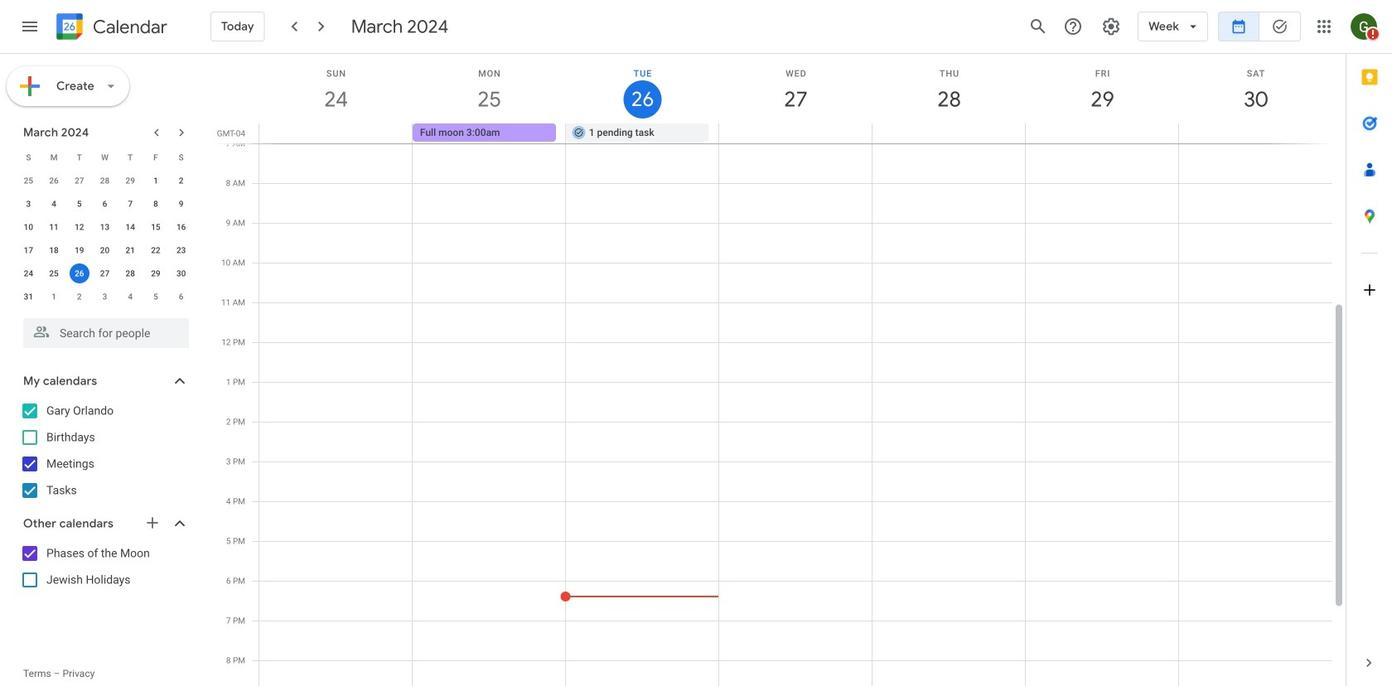 Task type: locate. For each thing, give the bounding box(es) containing it.
march 2024 grid
[[16, 146, 194, 308]]

april 1 element
[[44, 287, 64, 307]]

heading inside calendar element
[[90, 17, 167, 37]]

row group
[[16, 169, 194, 308]]

tab list
[[1347, 54, 1393, 640]]

Search for people text field
[[33, 318, 179, 348]]

april 4 element
[[120, 287, 140, 307]]

24 element
[[19, 264, 38, 283]]

row
[[252, 124, 1346, 143], [16, 146, 194, 169], [16, 169, 194, 192], [16, 192, 194, 216], [16, 216, 194, 239], [16, 239, 194, 262], [16, 262, 194, 285], [16, 285, 194, 308]]

7 element
[[120, 194, 140, 214]]

heading
[[90, 17, 167, 37]]

5 element
[[69, 194, 89, 214]]

23 element
[[171, 240, 191, 260]]

other calendars list
[[3, 540, 206, 593]]

february 27 element
[[69, 171, 89, 191]]

19 element
[[69, 240, 89, 260]]

cell
[[259, 124, 413, 143], [719, 124, 872, 143], [872, 124, 1026, 143], [1026, 124, 1179, 143], [1179, 124, 1332, 143], [67, 262, 92, 285]]

12 element
[[69, 217, 89, 237]]

18 element
[[44, 240, 64, 260]]

30 element
[[171, 264, 191, 283]]

grid
[[212, 54, 1346, 686]]

13 element
[[95, 217, 115, 237]]

None search field
[[0, 312, 206, 348]]

14 element
[[120, 217, 140, 237]]



Task type: describe. For each thing, give the bounding box(es) containing it.
april 5 element
[[146, 287, 166, 307]]

29 element
[[146, 264, 166, 283]]

15 element
[[146, 217, 166, 237]]

10 element
[[19, 217, 38, 237]]

9 element
[[171, 194, 191, 214]]

april 6 element
[[171, 287, 191, 307]]

1 element
[[146, 171, 166, 191]]

25 element
[[44, 264, 64, 283]]

8 element
[[146, 194, 166, 214]]

add other calendars image
[[144, 515, 161, 531]]

2 element
[[171, 171, 191, 191]]

calendar element
[[53, 10, 167, 46]]

february 29 element
[[120, 171, 140, 191]]

17 element
[[19, 240, 38, 260]]

27 element
[[95, 264, 115, 283]]

april 2 element
[[69, 287, 89, 307]]

6 element
[[95, 194, 115, 214]]

main drawer image
[[20, 17, 40, 36]]

february 25 element
[[19, 171, 38, 191]]

31 element
[[19, 287, 38, 307]]

26, today element
[[69, 264, 89, 283]]

4 element
[[44, 194, 64, 214]]

my calendars list
[[3, 398, 206, 504]]

cell inside march 2024 grid
[[67, 262, 92, 285]]

february 26 element
[[44, 171, 64, 191]]

april 3 element
[[95, 287, 115, 307]]

22 element
[[146, 240, 166, 260]]

28 element
[[120, 264, 140, 283]]

3 element
[[19, 194, 38, 214]]

16 element
[[171, 217, 191, 237]]

20 element
[[95, 240, 115, 260]]

11 element
[[44, 217, 64, 237]]

21 element
[[120, 240, 140, 260]]

settings menu image
[[1102, 17, 1122, 36]]

february 28 element
[[95, 171, 115, 191]]



Task type: vqa. For each thing, say whether or not it's contained in the screenshot.
Start date TEXT BOX
no



